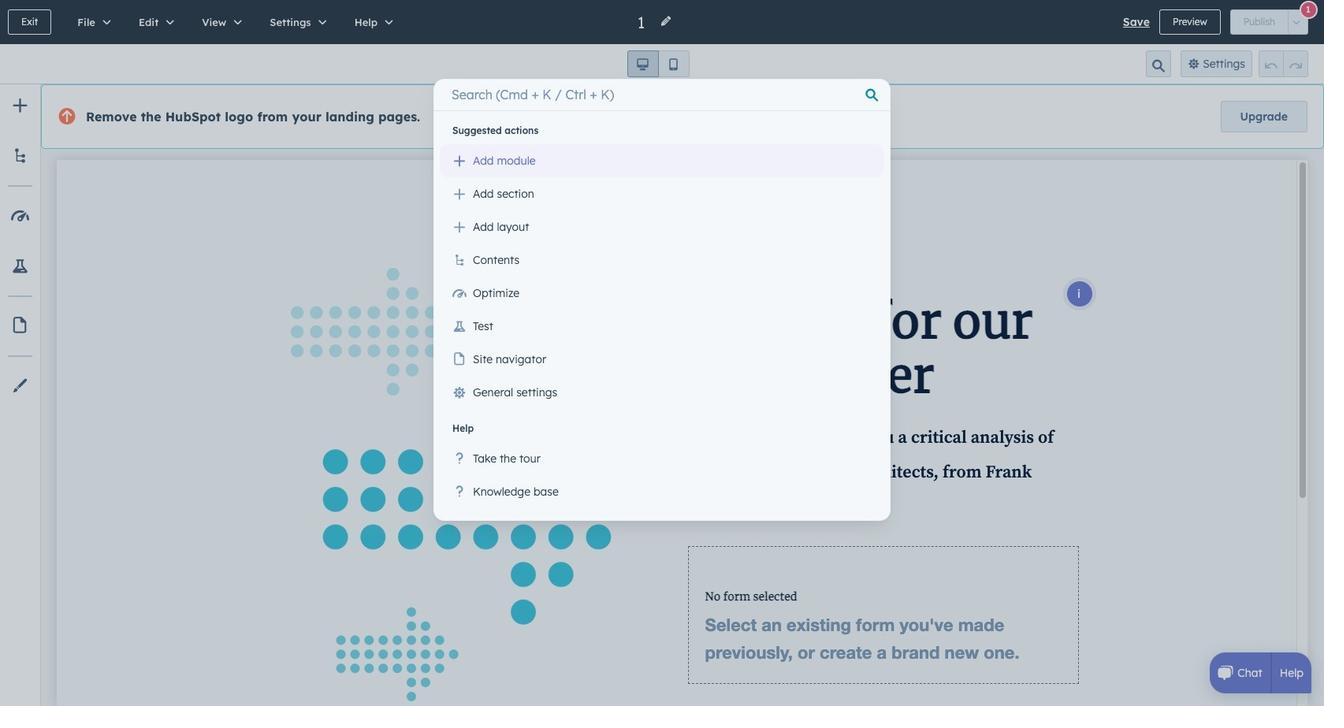 Task type: locate. For each thing, give the bounding box(es) containing it.
Search search field
[[443, 79, 881, 110]]

None field
[[636, 11, 650, 33]]

group
[[1230, 9, 1309, 35], [627, 50, 689, 77], [1259, 50, 1309, 77]]



Task type: vqa. For each thing, say whether or not it's contained in the screenshot.
'group'
yes



